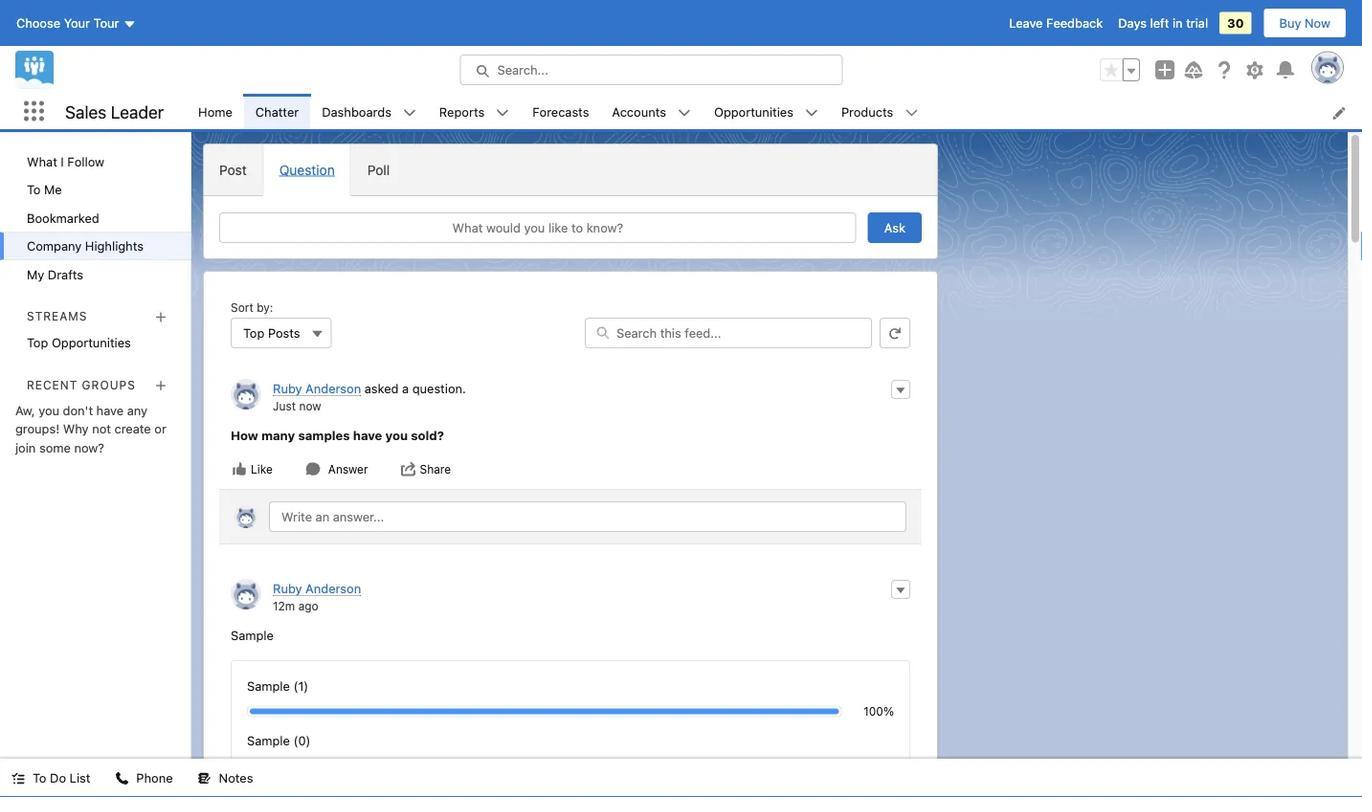 Task type: vqa. For each thing, say whether or not it's contained in the screenshot.
second 'share' from the left
no



Task type: locate. For each thing, give the bounding box(es) containing it.
accounts link
[[601, 94, 678, 129]]

ruby up just
[[273, 381, 302, 395]]

to me link
[[0, 176, 191, 204]]

to
[[27, 182, 41, 197], [33, 771, 46, 786]]

what left i
[[27, 154, 57, 169]]

0 vertical spatial anderson
[[306, 381, 361, 395]]

2 ruby anderson link from the top
[[273, 581, 361, 597]]

phone button
[[104, 759, 184, 798]]

1 vertical spatial have
[[353, 429, 382, 443]]

to left do
[[33, 771, 46, 786]]

choose your tour
[[16, 16, 119, 30]]

join
[[15, 441, 36, 455]]

have up the not
[[96, 403, 124, 418]]

choose
[[16, 16, 60, 30]]

sales leader
[[65, 101, 164, 122]]

1 vertical spatial to
[[33, 771, 46, 786]]

text default image right accounts
[[678, 106, 691, 120]]

anderson up ago
[[306, 581, 361, 596]]

0 vertical spatial you
[[524, 221, 545, 235]]

0 vertical spatial have
[[96, 403, 124, 418]]

ruby
[[273, 381, 302, 395], [273, 581, 302, 596]]

1 vertical spatial you
[[38, 403, 59, 418]]

you left 'sold?'
[[385, 429, 408, 443]]

anderson for 12m
[[306, 581, 361, 596]]

opportunities
[[714, 104, 794, 118], [52, 336, 131, 350]]

forecasts
[[533, 104, 589, 118]]

phone
[[136, 771, 173, 786]]

( for 0
[[294, 734, 298, 748]]

1 horizontal spatial what
[[453, 221, 483, 235]]

left
[[1151, 16, 1170, 30]]

text default image inside notes button
[[198, 772, 211, 786]]

what inside what i follow link
[[27, 154, 57, 169]]

2 ruby anderson, just now element from the top
[[219, 568, 922, 798]]

my
[[27, 267, 44, 282]]

opportunities link
[[703, 94, 805, 129]]

your
[[64, 16, 90, 30]]

some
[[39, 441, 71, 455]]

text default image left do
[[11, 772, 25, 786]]

follow
[[67, 154, 104, 169]]

reports
[[439, 104, 485, 118]]

) down sample ( 1 )
[[306, 734, 311, 748]]

ruby anderson image
[[235, 506, 258, 529], [231, 579, 261, 610]]

text default image left share at the left of page
[[401, 462, 416, 477]]

sample for sample ( 0 )
[[247, 734, 290, 748]]

2 ruby from the top
[[273, 581, 302, 596]]

2 vertical spatial sample
[[247, 734, 290, 748]]

( up 0
[[294, 679, 298, 693]]

0 vertical spatial sample
[[231, 629, 274, 643]]

ruby inside ruby anderson asked a question. just now
[[273, 381, 302, 395]]

now
[[299, 400, 321, 413]]

sample for sample
[[231, 629, 274, 643]]

) up 0
[[304, 679, 309, 693]]

1 vertical spatial ruby anderson image
[[231, 579, 261, 610]]

search...
[[497, 63, 549, 77]]

drafts
[[48, 267, 83, 282]]

1 vertical spatial (
[[294, 734, 298, 748]]

anderson
[[306, 381, 361, 395], [306, 581, 361, 596]]

what
[[27, 154, 57, 169], [453, 221, 483, 235]]

text default image
[[678, 106, 691, 120], [805, 106, 819, 120], [232, 462, 247, 477], [305, 462, 321, 477], [401, 462, 416, 477], [11, 772, 25, 786], [115, 772, 129, 786], [198, 772, 211, 786]]

sample left 1
[[247, 679, 290, 693]]

what for what i follow
[[27, 154, 57, 169]]

text default image inside answer button
[[305, 462, 321, 477]]

sample ( 0 )
[[247, 734, 311, 748]]

group
[[1100, 58, 1140, 81]]

text default image inside opportunities 'list item'
[[805, 106, 819, 120]]

share button
[[400, 461, 452, 478]]

tab list
[[203, 144, 938, 196]]

1 horizontal spatial opportunities
[[714, 104, 794, 118]]

ruby anderson image left 12m
[[231, 579, 261, 610]]

what left would
[[453, 221, 483, 235]]

text default image left like in the bottom left of the page
[[232, 462, 247, 477]]

1 vertical spatial anderson
[[306, 581, 361, 596]]

2 vertical spatial you
[[385, 429, 408, 443]]

1 vertical spatial ruby anderson, just now element
[[219, 568, 922, 798]]

have
[[96, 403, 124, 418], [353, 429, 382, 443]]

home
[[198, 104, 233, 118]]

2 horizontal spatial you
[[524, 221, 545, 235]]

text default image left "answer"
[[305, 462, 321, 477]]

you left like
[[524, 221, 545, 235]]

anderson inside ruby anderson 12m ago
[[306, 581, 361, 596]]

to inside to do list button
[[33, 771, 46, 786]]

text default image left phone
[[115, 772, 129, 786]]

have inside aw, you don't have any groups!
[[96, 403, 124, 418]]

tour
[[93, 16, 119, 30]]

(
[[294, 679, 298, 693], [294, 734, 298, 748]]

what inside 'what would you like to know?' button
[[453, 221, 483, 235]]

like
[[251, 462, 273, 476]]

to me
[[27, 182, 62, 197]]

1 ruby anderson link from the top
[[273, 381, 361, 396]]

not
[[92, 422, 111, 436]]

opportunities inside opportunities link
[[714, 104, 794, 118]]

have down ruby anderson asked a question. just now
[[353, 429, 382, 443]]

question
[[279, 162, 335, 178]]

0 horizontal spatial what
[[27, 154, 57, 169]]

reports list item
[[428, 94, 521, 129]]

reports link
[[428, 94, 496, 129]]

to left me
[[27, 182, 41, 197]]

list
[[187, 94, 1363, 129]]

0 vertical spatial to
[[27, 182, 41, 197]]

chatter link
[[244, 94, 310, 129]]

0 vertical spatial ruby anderson, just now element
[[219, 368, 922, 489]]

you
[[524, 221, 545, 235], [38, 403, 59, 418], [385, 429, 408, 443]]

1 ruby anderson, just now element from the top
[[219, 368, 922, 489]]

bookmarked link
[[0, 204, 191, 232]]

create
[[114, 422, 151, 436]]

ruby anderson, just now element
[[219, 368, 922, 489], [219, 568, 922, 798]]

1 vertical spatial sample
[[247, 679, 290, 693]]

1 vertical spatial )
[[306, 734, 311, 748]]

text default image inside 'accounts' list item
[[678, 106, 691, 120]]

to inside to me link
[[27, 182, 41, 197]]

just
[[273, 400, 296, 413]]

do
[[50, 771, 66, 786]]

text default image left products link
[[805, 106, 819, 120]]

post
[[219, 162, 247, 178]]

anderson inside ruby anderson asked a question. just now
[[306, 381, 361, 395]]

days left in trial
[[1119, 16, 1209, 30]]

0 vertical spatial opportunities
[[714, 104, 794, 118]]

poll
[[367, 162, 390, 178]]

0 horizontal spatial opportunities
[[52, 336, 131, 350]]

0 horizontal spatial have
[[96, 403, 124, 418]]

100%
[[864, 705, 894, 719]]

poll link
[[351, 145, 406, 195]]

asked
[[365, 381, 399, 395]]

to for to do list
[[33, 771, 46, 786]]

sample ( 1 )
[[247, 679, 309, 693]]

leave
[[1009, 16, 1043, 30]]

( down 1
[[294, 734, 298, 748]]

text default image inside like button
[[232, 462, 247, 477]]

1 anderson from the top
[[306, 381, 361, 395]]

highlights
[[85, 239, 144, 253]]

now
[[1305, 16, 1331, 30]]

1 horizontal spatial have
[[353, 429, 382, 443]]

dashboards link
[[310, 94, 403, 129]]

you up groups!
[[38, 403, 59, 418]]

have for don't
[[96, 403, 124, 418]]

0 vertical spatial ruby anderson link
[[273, 381, 361, 396]]

0 vertical spatial what
[[27, 154, 57, 169]]

now?
[[74, 441, 104, 455]]

text default image inside to do list button
[[11, 772, 25, 786]]

1 vertical spatial what
[[453, 221, 483, 235]]

ruby anderson image down like button
[[235, 506, 258, 529]]

2 ( from the top
[[294, 734, 298, 748]]

1 horizontal spatial you
[[385, 429, 408, 443]]

sample
[[231, 629, 274, 643], [247, 679, 290, 693], [247, 734, 290, 748]]

dashboards list item
[[310, 94, 428, 129]]

leader
[[111, 101, 164, 122]]

sample left 0
[[247, 734, 290, 748]]

products link
[[830, 94, 905, 129]]

text default image left "notes" at the bottom
[[198, 772, 211, 786]]

anderson up now
[[306, 381, 361, 395]]

trial
[[1187, 16, 1209, 30]]

ruby up 12m
[[273, 581, 302, 596]]

notes button
[[186, 759, 265, 798]]

tab list containing post
[[203, 144, 938, 196]]

0 vertical spatial )
[[304, 679, 309, 693]]

ruby anderson link up now
[[273, 381, 361, 396]]

2 anderson from the top
[[306, 581, 361, 596]]

you inside ruby anderson, just now element
[[385, 429, 408, 443]]

1 vertical spatial opportunities
[[52, 336, 131, 350]]

you inside aw, you don't have any groups!
[[38, 403, 59, 418]]

ruby anderson 12m ago
[[273, 581, 361, 613]]

how many samples have you sold?
[[231, 429, 444, 443]]

ruby anderson link up ago
[[273, 581, 361, 597]]

ask button
[[868, 213, 922, 243]]

0 horizontal spatial you
[[38, 403, 59, 418]]

company
[[27, 239, 82, 253]]

1 vertical spatial ruby
[[273, 581, 302, 596]]

what for what would you like to know?
[[453, 221, 483, 235]]

any
[[127, 403, 148, 418]]

0 vertical spatial ruby
[[273, 381, 302, 395]]

ruby inside ruby anderson 12m ago
[[273, 581, 302, 596]]

top opportunities link
[[0, 329, 191, 357]]

1 ( from the top
[[294, 679, 298, 693]]

1 ruby from the top
[[273, 381, 302, 395]]

dashboards
[[322, 104, 392, 118]]

1 vertical spatial ruby anderson link
[[273, 581, 361, 597]]

0 vertical spatial (
[[294, 679, 298, 693]]

sample down 12m
[[231, 629, 274, 643]]

search... button
[[460, 55, 843, 85]]

12m
[[273, 600, 295, 613]]



Task type: describe. For each thing, give the bounding box(es) containing it.
how
[[231, 429, 258, 443]]

) for sample ( 1 )
[[304, 679, 309, 693]]

products
[[842, 104, 894, 118]]

would
[[486, 221, 521, 235]]

ago
[[298, 600, 319, 613]]

0
[[298, 734, 306, 748]]

what would you like to know?
[[453, 221, 623, 235]]

what i follow
[[27, 154, 104, 169]]

0 vertical spatial ruby anderson image
[[235, 506, 258, 529]]

why not create or join some now?
[[15, 422, 166, 455]]

me
[[44, 182, 62, 197]]

by:
[[257, 301, 273, 314]]

sales
[[65, 101, 107, 122]]

sample for sample ( 1 )
[[247, 679, 290, 693]]

recent groups link
[[27, 378, 136, 392]]

1
[[298, 679, 304, 693]]

my drafts link
[[0, 260, 191, 289]]

to
[[572, 221, 583, 235]]

chatter
[[256, 104, 299, 118]]

) for sample ( 0 )
[[306, 734, 311, 748]]

streams link
[[27, 310, 88, 323]]

have for samples
[[353, 429, 382, 443]]

products list item
[[830, 94, 930, 129]]

list containing home
[[187, 94, 1363, 129]]

12m ago link
[[273, 600, 319, 613]]

leave feedback
[[1009, 16, 1103, 30]]

sold?
[[411, 429, 444, 443]]

share
[[420, 462, 451, 476]]

accounts
[[612, 104, 666, 118]]

bookmarked
[[27, 211, 99, 225]]

i
[[61, 154, 64, 169]]

accounts list item
[[601, 94, 703, 129]]

notes
[[219, 771, 253, 786]]

just now link
[[273, 400, 321, 413]]

to do list button
[[0, 759, 102, 798]]

groups!
[[15, 422, 60, 436]]

text default image inside share popup button
[[401, 462, 416, 477]]

know?
[[587, 221, 623, 235]]

ruby anderson asked a question. just now
[[273, 381, 466, 413]]

to do list
[[33, 771, 90, 786]]

30
[[1228, 16, 1244, 30]]

ruby for asked
[[273, 381, 302, 395]]

( for 1
[[294, 679, 298, 693]]

sort
[[231, 301, 254, 314]]

choose your tour button
[[15, 8, 137, 38]]

opportunities inside the top opportunities link
[[52, 336, 131, 350]]

sort by:
[[231, 301, 273, 314]]

Search this feed... search field
[[585, 318, 872, 349]]

buy now button
[[1264, 8, 1347, 38]]

my drafts
[[27, 267, 83, 282]]

don't
[[63, 403, 93, 418]]

why
[[63, 422, 89, 436]]

opportunities list item
[[703, 94, 830, 129]]

ruby for 12m
[[273, 581, 302, 596]]

text default image
[[905, 106, 919, 120]]

many
[[261, 429, 295, 443]]

text default image inside the "phone" button
[[115, 772, 129, 786]]

anderson for asked
[[306, 381, 361, 395]]

groups
[[82, 378, 136, 392]]

buy
[[1280, 16, 1302, 30]]

feedback
[[1047, 16, 1103, 30]]

like button
[[231, 461, 274, 478]]

streams
[[27, 310, 88, 323]]

or
[[154, 422, 166, 436]]

question link
[[263, 145, 351, 195]]

list
[[70, 771, 90, 786]]

recent
[[27, 378, 78, 392]]

a
[[402, 381, 409, 395]]

what i follow link
[[0, 147, 191, 176]]

you inside 'what would you like to know?' button
[[524, 221, 545, 235]]

home link
[[187, 94, 244, 129]]

recent groups
[[27, 378, 136, 392]]

question.
[[412, 381, 466, 395]]

Write an answer... text field
[[269, 502, 907, 532]]

what would you like to know? button
[[219, 213, 857, 243]]

top
[[27, 336, 48, 350]]

to for to me
[[27, 182, 41, 197]]

post link
[[204, 145, 263, 195]]

ruby anderson image
[[231, 379, 261, 410]]

aw,
[[15, 403, 35, 418]]

buy now
[[1280, 16, 1331, 30]]

aw, you don't have any groups!
[[15, 403, 148, 436]]



